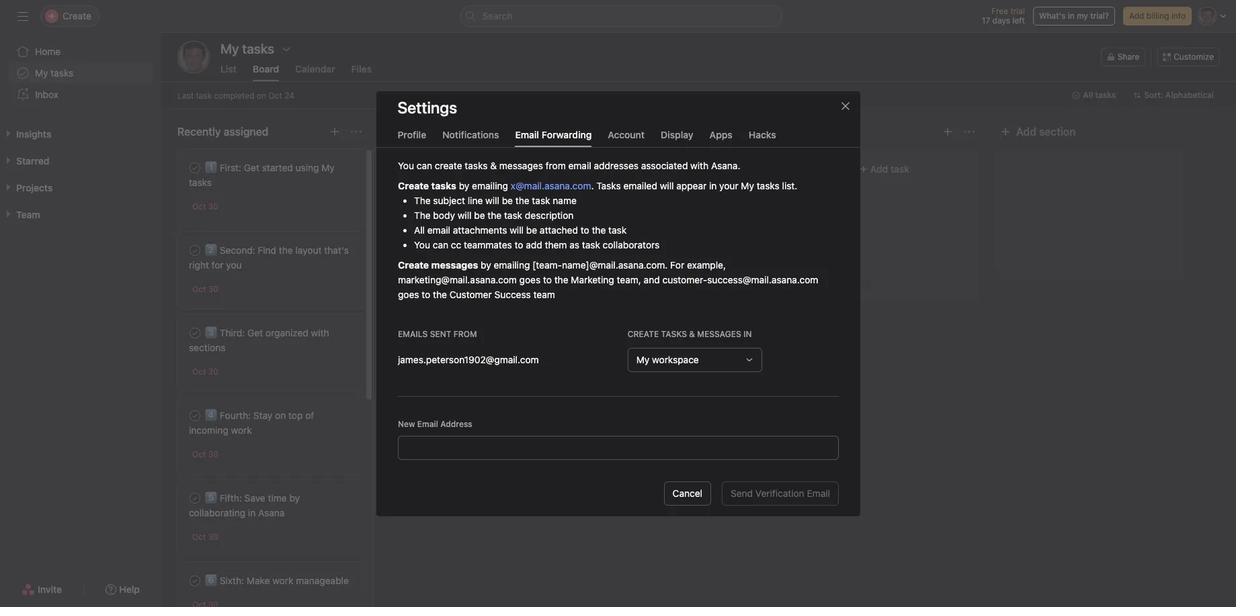 Task type: locate. For each thing, give the bounding box(es) containing it.
2 vertical spatial messages
[[697, 329, 741, 339]]

1 horizontal spatial add task
[[871, 163, 910, 175]]

my tasks
[[221, 41, 274, 56]]

my inside create tasks by emailing x@mail.asana.com . tasks emailed will appear in your my tasks list. the subject line will be the task name the body will be the task description all email attachments will be attached to the task you can cc teammates to add them as task collaborators
[[741, 180, 754, 191]]

add task image for do next week
[[738, 126, 749, 137]]

that's
[[324, 245, 349, 256]]

Completed checkbox
[[187, 160, 203, 176], [187, 243, 203, 259], [187, 573, 203, 590]]

1 horizontal spatial can
[[432, 239, 448, 250]]

work inside 4️⃣ fourth: stay on top of incoming work
[[231, 425, 252, 436]]

0 horizontal spatial find
[[258, 245, 276, 256]]

5 30 from the top
[[208, 532, 218, 543]]

name]@mail.asana.com.
[[562, 259, 667, 271]]

meeting
[[438, 177, 473, 188]]

completed checkbox left 1️⃣ at left top
[[187, 160, 203, 176]]

the left the layout
[[279, 245, 293, 256]]

my inside 'dropdown button'
[[636, 354, 649, 365]]

1 button up the them
[[539, 215, 559, 228]]

2 completed checkbox from the top
[[187, 243, 203, 259]]

create for create tasks by emailing x@mail.asana.com . tasks emailed will appear in your my tasks list. the subject line will be the task name the body will be the task description all email attachments will be attached to the task you can cc teammates to add them as task collaborators
[[398, 180, 429, 191]]

global element
[[0, 33, 161, 114]]

with up the 'appear'
[[690, 160, 708, 171]]

jan left 12,
[[397, 367, 410, 377]]

oct 30 button for 2️⃣ second: find the layout that's right for you
[[192, 284, 218, 294]]

0 vertical spatial by
[[459, 180, 469, 191]]

1 oct 30 button from the top
[[192, 202, 218, 212]]

from up objective
[[453, 329, 477, 339]]

12,
[[412, 367, 423, 377]]

1 vertical spatial can
[[432, 239, 448, 250]]

board link
[[253, 63, 279, 81]]

0 vertical spatial get
[[244, 162, 259, 173]]

1 vertical spatial by
[[480, 259, 491, 271]]

completed image left "brand"
[[391, 175, 407, 191]]

1 horizontal spatial &
[[689, 329, 695, 339]]

3️⃣
[[205, 327, 217, 339]]

1 horizontal spatial add task image
[[738, 126, 749, 137]]

completed image for 1️⃣ first: get started using my tasks
[[187, 160, 203, 176]]

goes left 12:00am
[[398, 289, 419, 300]]

5 oct 30 button from the top
[[192, 532, 218, 543]]

success
[[494, 289, 531, 300]]

add task image right apps
[[738, 126, 749, 137]]

5️⃣
[[205, 493, 217, 504]]

jan
[[464, 284, 477, 294], [397, 367, 410, 377]]

0 vertical spatial on
[[257, 90, 266, 101]]

get right third:
[[247, 327, 263, 339]]

1 vertical spatial marketing
[[571, 274, 614, 285]]

in inside create tasks by emailing x@mail.asana.com . tasks emailed will appear in your my tasks list. the subject line will be the task name the body will be the task description all email attachments will be attached to the task you can cc teammates to add them as task collaborators
[[709, 180, 717, 191]]

1 vertical spatial –
[[457, 284, 461, 294]]

on inside 4️⃣ fourth: stay on top of incoming work
[[275, 410, 286, 422]]

1 horizontal spatial 2024
[[487, 284, 507, 294]]

display button
[[661, 129, 694, 147]]

4 30 from the top
[[208, 450, 218, 460]]

oct 30 button down collaborating
[[192, 532, 218, 543]]

name
[[553, 195, 576, 206]]

email inside create tasks by emailing x@mail.asana.com . tasks emailed will appear in your my tasks list. the subject line will be the task name the body will be the task description all email attachments will be attached to the task you can cc teammates to add them as task collaborators
[[427, 224, 450, 236]]

&
[[490, 160, 496, 171], [689, 329, 695, 339]]

share button
[[1101, 48, 1146, 67]]

my inside global element
[[35, 67, 48, 79]]

right
[[189, 259, 209, 271]]

sections
[[189, 342, 225, 354]]

0 vertical spatial the
[[414, 195, 430, 206]]

can left cc on the left of page
[[432, 239, 448, 250]]

1 horizontal spatial by
[[459, 180, 469, 191]]

team inside by emailing [team-name]@mail.asana.com. for example, marketing@mail.asana.com goes to the marketing team, and customer-success@mail.asana.com goes to the customer success team
[[533, 289, 555, 300]]

1 button
[[539, 215, 559, 228], [539, 283, 559, 296]]

1 horizontal spatial on
[[275, 410, 286, 422]]

30
[[208, 202, 218, 212], [208, 284, 218, 294], [208, 367, 218, 377], [208, 450, 218, 460], [208, 532, 218, 543]]

0 horizontal spatial add task button
[[594, 157, 766, 182]]

completed image down emails
[[391, 340, 407, 356]]

1 horizontal spatial email
[[568, 160, 591, 171]]

oct 30 down incoming
[[192, 450, 218, 460]]

email inside send verification email button
[[807, 488, 830, 499]]

completed image left "5️⃣"
[[187, 491, 203, 507]]

create inside create tasks by emailing x@mail.asana.com . tasks emailed will appear in your my tasks list. the subject line will be the task name the body will be the task description all email attachments will be attached to the task you can cc teammates to add them as task collaborators
[[398, 180, 429, 191]]

1 vertical spatial get
[[247, 327, 263, 339]]

30 for 5️⃣
[[208, 532, 218, 543]]

1 horizontal spatial add task button
[[799, 157, 971, 182]]

tasks up workspace
[[661, 329, 687, 339]]

1 vertical spatial completed image
[[391, 340, 407, 356]]

30 for 1️⃣
[[208, 202, 218, 212]]

in down 'save' in the bottom of the page
[[248, 508, 256, 519]]

2 add task button from the left
[[799, 157, 971, 182]]

1 vertical spatial 1
[[541, 284, 545, 294]]

messages
[[499, 160, 543, 171], [431, 259, 478, 271], [697, 329, 741, 339]]

1 vertical spatial the
[[414, 209, 430, 221]]

completed checkbox for brand meeting with the marketing team
[[391, 175, 407, 191]]

email right new
[[417, 419, 438, 429]]

– right 12:00am
[[457, 284, 461, 294]]

completed image up right
[[187, 243, 203, 259]]

customer
[[449, 289, 492, 300]]

2 add task image from the left
[[738, 126, 749, 137]]

0 vertical spatial completed image
[[187, 160, 203, 176]]

0 horizontal spatial –
[[425, 216, 429, 227]]

0 horizontal spatial from
[[453, 329, 477, 339]]

in inside 5️⃣ fifth: save time by collaborating in asana
[[248, 508, 256, 519]]

& up brand meeting with the marketing team
[[490, 160, 496, 171]]

list
[[221, 63, 237, 75]]

tasks
[[51, 67, 74, 79], [464, 160, 487, 171], [189, 177, 212, 188], [431, 180, 456, 191], [756, 180, 779, 191], [661, 329, 687, 339]]

completed checkbox for find objective
[[391, 340, 407, 356]]

marketing@mail.asana.com
[[398, 274, 517, 285]]

with up line
[[475, 177, 494, 188]]

you down 'all'
[[414, 239, 430, 250]]

a
[[441, 259, 446, 271]]

add task
[[666, 163, 705, 175], [871, 163, 910, 175]]

0 horizontal spatial add task
[[666, 163, 705, 175]]

completed image for 5️⃣ fifth: save time by collaborating in asana
[[187, 491, 203, 507]]

0 vertical spatial &
[[490, 160, 496, 171]]

my tasks link
[[8, 63, 153, 84]]

& up my workspace 'dropdown button'
[[689, 329, 695, 339]]

in left my
[[1068, 11, 1075, 21]]

stay
[[253, 410, 273, 422]]

the
[[414, 195, 430, 206], [414, 209, 430, 221]]

oct down collaborating
[[192, 532, 206, 543]]

1 horizontal spatial team
[[533, 289, 555, 300]]

completed image up today
[[391, 257, 407, 274]]

1 vertical spatial work
[[272, 575, 293, 587]]

completed image
[[391, 175, 407, 191], [187, 243, 203, 259], [391, 257, 407, 274], [187, 325, 203, 342], [187, 408, 203, 424], [187, 573, 203, 590]]

oct 30 button
[[192, 202, 218, 212], [192, 284, 218, 294], [192, 367, 218, 377], [192, 450, 218, 460], [192, 532, 218, 543]]

2 vertical spatial with
[[311, 327, 329, 339]]

oct 30 down collaborating
[[192, 532, 218, 543]]

0 horizontal spatial be
[[474, 209, 485, 221]]

marketing inside by emailing [team-name]@mail.asana.com. for example, marketing@mail.asana.com goes to the marketing team, and customer-success@mail.asana.com goes to the customer success team
[[571, 274, 614, 285]]

tasks up brand meeting with the marketing team
[[464, 160, 487, 171]]

Completed checkbox
[[391, 175, 407, 191], [391, 257, 407, 274], [187, 325, 203, 342], [391, 340, 407, 356], [187, 408, 203, 424], [187, 491, 203, 507]]

do next week
[[586, 126, 653, 138]]

my up inbox
[[35, 67, 48, 79]]

oct 30 for 2️⃣ second: find the layout that's right for you
[[192, 284, 218, 294]]

1 horizontal spatial from
[[545, 160, 566, 171]]

completed checkbox left '3️⃣'
[[187, 325, 203, 342]]

the left x@mail.asana.com
[[496, 177, 510, 188]]

1 vertical spatial email
[[417, 419, 438, 429]]

0 horizontal spatial jan
[[397, 367, 410, 377]]

email forwarding
[[515, 129, 592, 140]]

2️⃣ second: find the layout that's right for you
[[189, 245, 349, 271]]

jan left 1,
[[464, 284, 477, 294]]

apps
[[710, 129, 733, 140]]

find inside 2️⃣ second: find the layout that's right for you
[[258, 245, 276, 256]]

2 horizontal spatial messages
[[697, 329, 741, 339]]

in left "your"
[[709, 180, 717, 191]]

30 for 2️⃣
[[208, 284, 218, 294]]

1 vertical spatial messages
[[431, 259, 478, 271]]

add task image
[[329, 126, 340, 137], [738, 126, 749, 137]]

by inside by emailing [team-name]@mail.asana.com. for example, marketing@mail.asana.com goes to the marketing team, and customer-success@mail.asana.com goes to the customer success team
[[480, 259, 491, 271]]

find
[[258, 245, 276, 256], [409, 342, 428, 354]]

add section button
[[995, 120, 1081, 144]]

completed checkbox left "brand"
[[391, 175, 407, 191]]

2024 right 1,
[[487, 284, 507, 294]]

work right make
[[272, 575, 293, 587]]

1 vertical spatial team
[[533, 289, 555, 300]]

1 for oct 25 – 27
[[541, 216, 545, 226]]

completed checkbox down emails
[[391, 340, 407, 356]]

completed image
[[187, 160, 203, 176], [391, 340, 407, 356], [187, 491, 203, 507]]

1 completed checkbox from the top
[[187, 160, 203, 176]]

from up x@mail.asana.com
[[545, 160, 566, 171]]

can
[[416, 160, 432, 171], [432, 239, 448, 250]]

completed checkbox left "5️⃣"
[[187, 491, 203, 507]]

17
[[982, 15, 990, 26]]

0 horizontal spatial add task image
[[329, 126, 340, 137]]

completed image left 1️⃣ at left top
[[187, 160, 203, 176]]

crucial tasks!
[[382, 126, 451, 138]]

1 vertical spatial on
[[275, 410, 286, 422]]

get inside 1️⃣ first: get started using my tasks
[[244, 162, 259, 173]]

0 vertical spatial marketing
[[513, 177, 556, 188]]

27
[[432, 216, 441, 227]]

[team-
[[532, 259, 562, 271]]

1 oct 30 from the top
[[192, 202, 218, 212]]

2 1 button from the top
[[539, 283, 559, 296]]

0 horizontal spatial 2024
[[426, 367, 445, 377]]

goes down [team-
[[519, 274, 540, 285]]

be up attachments
[[474, 209, 485, 221]]

2 30 from the top
[[208, 284, 218, 294]]

1 vertical spatial goes
[[398, 289, 419, 300]]

jan 12, 2024 button
[[397, 367, 445, 377]]

completed image for create a new robot
[[391, 257, 407, 274]]

tasks inside global element
[[51, 67, 74, 79]]

30 down 1️⃣ at left top
[[208, 202, 218, 212]]

robot
[[469, 259, 492, 271]]

my left workspace
[[636, 354, 649, 365]]

address
[[440, 419, 472, 429]]

cancel button
[[664, 482, 711, 506]]

add task image
[[534, 126, 545, 137], [943, 126, 953, 137]]

email right verification at bottom right
[[807, 488, 830, 499]]

by up line
[[459, 180, 469, 191]]

0 horizontal spatial add task image
[[534, 126, 545, 137]]

1 horizontal spatial work
[[272, 575, 293, 587]]

1 the from the top
[[414, 195, 430, 206]]

list.
[[782, 180, 797, 191]]

0 horizontal spatial by
[[289, 493, 300, 504]]

5 oct 30 from the top
[[192, 532, 218, 543]]

find down emails
[[409, 342, 428, 354]]

1 vertical spatial emailing
[[493, 259, 530, 271]]

oct 30 button down right
[[192, 284, 218, 294]]

30 down sections
[[208, 367, 218, 377]]

using
[[296, 162, 319, 173]]

you up "brand"
[[398, 160, 414, 171]]

2 horizontal spatial by
[[480, 259, 491, 271]]

with right organized
[[311, 327, 329, 339]]

my right "your"
[[741, 180, 754, 191]]

to right attached on the left top of page
[[580, 224, 589, 236]]

0 horizontal spatial create
[[435, 160, 462, 171]]

oct for oct 30 button associated with 2️⃣ second: find the layout that's right for you
[[192, 284, 206, 294]]

1 vertical spatial from
[[453, 329, 477, 339]]

1 horizontal spatial add task image
[[943, 126, 953, 137]]

them
[[545, 239, 567, 250]]

2 add task from the left
[[871, 163, 910, 175]]

2 vertical spatial by
[[289, 493, 300, 504]]

create up 25
[[398, 180, 429, 191]]

1 horizontal spatial marketing
[[571, 274, 614, 285]]

0 horizontal spatial on
[[257, 90, 266, 101]]

work down fourth:
[[231, 425, 252, 436]]

get inside 3️⃣ third: get organized with sections
[[247, 327, 263, 339]]

files
[[351, 63, 372, 75]]

2 oct 30 from the top
[[192, 284, 218, 294]]

on for stay
[[275, 410, 286, 422]]

0 vertical spatial 2024
[[487, 284, 507, 294]]

1 vertical spatial completed checkbox
[[187, 243, 203, 259]]

1 30 from the top
[[208, 202, 218, 212]]

1 button for oct 25 – 27
[[539, 215, 559, 228]]

team inside brand meeting with the marketing team
[[393, 192, 415, 203]]

0 horizontal spatial team
[[393, 192, 415, 203]]

messages down rules for crucial tasks! image
[[499, 160, 543, 171]]

completed image left 4️⃣
[[187, 408, 203, 424]]

top
[[288, 410, 303, 422]]

0 vertical spatial 1 button
[[539, 215, 559, 228]]

completed image for 4️⃣ fourth: stay on top of incoming work
[[187, 408, 203, 424]]

oct 30 for 1️⃣ first: get started using my tasks
[[192, 202, 218, 212]]

1 vertical spatial email
[[427, 224, 450, 236]]

ja button
[[177, 41, 210, 73]]

0 horizontal spatial email
[[427, 224, 450, 236]]

create up meeting
[[435, 160, 462, 171]]

1 down [team-
[[541, 284, 545, 294]]

completed checkbox left 6️⃣ on the bottom
[[187, 573, 203, 590]]

1 1 button from the top
[[539, 215, 559, 228]]

oct 30 down right
[[192, 284, 218, 294]]

you inside create tasks by emailing x@mail.asana.com . tasks emailed will appear in your my tasks list. the subject line will be the task name the body will be the task description all email attachments will be attached to the task you can cc teammates to add them as task collaborators
[[414, 239, 430, 250]]

get for started
[[244, 162, 259, 173]]

1 horizontal spatial –
[[457, 284, 461, 294]]

on for completed
[[257, 90, 266, 101]]

jan 12, 2024
[[397, 367, 445, 377]]

0 vertical spatial email
[[568, 160, 591, 171]]

can inside create tasks by emailing x@mail.asana.com . tasks emailed will appear in your my tasks list. the subject line will be the task name the body will be the task description all email attachments will be attached to the task you can cc teammates to add them as task collaborators
[[432, 239, 448, 250]]

add billing info button
[[1123, 7, 1192, 26]]

1 horizontal spatial create
[[627, 329, 659, 339]]

completed image left 6️⃣ on the bottom
[[187, 573, 203, 590]]

apps button
[[710, 129, 733, 147]]

emailing up the success
[[493, 259, 530, 271]]

1 horizontal spatial find
[[409, 342, 428, 354]]

completed checkbox for 3️⃣ third: get organized with sections
[[187, 325, 203, 342]]

manageable
[[296, 575, 349, 587]]

2024
[[487, 284, 507, 294], [426, 367, 445, 377]]

create messages
[[398, 259, 478, 271]]

0 horizontal spatial messages
[[431, 259, 478, 271]]

body
[[433, 209, 455, 221]]

1️⃣
[[205, 162, 217, 173]]

description
[[525, 209, 573, 221]]

you
[[398, 160, 414, 171], [414, 239, 430, 250]]

emailing inside by emailing [team-name]@mail.asana.com. for example, marketing@mail.asana.com goes to the marketing team, and customer-success@mail.asana.com goes to the customer success team
[[493, 259, 530, 271]]

1 1 from the top
[[541, 216, 545, 226]]

oct 30 button for 5️⃣ fifth: save time by collaborating in asana
[[192, 532, 218, 543]]

emailing inside create tasks by emailing x@mail.asana.com . tasks emailed will appear in your my tasks list. the subject line will be the task name the body will be the task description all email attachments will be attached to the task you can cc teammates to add them as task collaborators
[[472, 180, 508, 191]]

emailed
[[623, 180, 657, 191]]

days
[[993, 15, 1010, 26]]

0 vertical spatial –
[[425, 216, 429, 227]]

on down the board link
[[257, 90, 266, 101]]

completed checkbox left 4️⃣
[[187, 408, 203, 424]]

notifications button
[[443, 129, 499, 147]]

2 vertical spatial be
[[526, 224, 537, 236]]

asana.
[[711, 160, 740, 171]]

create for create messages
[[398, 259, 429, 271]]

will up teammates on the top of the page
[[509, 224, 523, 236]]

None text field
[[398, 436, 839, 460]]

the
[[496, 177, 510, 188], [515, 195, 529, 206], [487, 209, 501, 221], [592, 224, 606, 236], [279, 245, 293, 256], [554, 274, 568, 285], [433, 289, 447, 300]]

display
[[661, 129, 694, 140]]

0 vertical spatial emailing
[[472, 180, 508, 191]]

1️⃣ first: get started using my tasks
[[189, 162, 335, 188]]

the down marketing@mail.asana.com
[[433, 289, 447, 300]]

2 vertical spatial completed checkbox
[[187, 573, 203, 590]]

completed image for 6️⃣ sixth: make work manageable
[[187, 573, 203, 590]]

rules for crucial tasks! image
[[512, 126, 523, 137]]

goes
[[519, 274, 540, 285], [398, 289, 419, 300]]

1 vertical spatial you
[[414, 239, 430, 250]]

create left a
[[409, 259, 438, 271]]

oct 30
[[192, 202, 218, 212], [192, 284, 218, 294], [192, 367, 218, 377], [192, 450, 218, 460], [192, 532, 218, 543]]

oct
[[268, 90, 282, 101], [192, 202, 206, 212], [397, 216, 410, 227], [192, 284, 206, 294], [192, 367, 206, 377], [192, 450, 206, 460], [192, 532, 206, 543]]

last task completed on oct 24
[[177, 90, 294, 101]]

0 vertical spatial work
[[231, 425, 252, 436]]

oct down incoming
[[192, 450, 206, 460]]

0 horizontal spatial can
[[416, 160, 432, 171]]

add
[[1129, 11, 1144, 21], [1016, 126, 1037, 138], [666, 163, 684, 175], [871, 163, 888, 175]]

2 vertical spatial completed image
[[187, 491, 203, 507]]

account
[[608, 129, 645, 140]]

be up add
[[526, 224, 537, 236]]

get right first:
[[244, 162, 259, 173]]

recently assigned
[[177, 126, 269, 138]]

2 vertical spatial email
[[807, 488, 830, 499]]

0 vertical spatial email
[[515, 129, 539, 140]]

completed checkbox for create a new robot
[[391, 257, 407, 274]]

0 horizontal spatial work
[[231, 425, 252, 436]]

oct 30 button down 1️⃣ at left top
[[192, 202, 218, 212]]

oct for 2nd oct 30 button from the bottom
[[192, 450, 206, 460]]

oct down right
[[192, 284, 206, 294]]

completed image left '3️⃣'
[[187, 325, 203, 342]]

1 add task image from the left
[[329, 126, 340, 137]]

email up .
[[568, 160, 591, 171]]

create
[[435, 160, 462, 171], [627, 329, 659, 339]]

– left 27
[[425, 216, 429, 227]]

0 vertical spatial jan
[[464, 284, 477, 294]]

hide sidebar image
[[17, 11, 28, 22]]

1 horizontal spatial with
[[475, 177, 494, 188]]

completed checkbox up today
[[391, 257, 407, 274]]

30 down collaborating
[[208, 532, 218, 543]]

what's
[[1039, 11, 1066, 21]]

2 oct 30 button from the top
[[192, 284, 218, 294]]

teammates
[[464, 239, 512, 250]]

2 horizontal spatial email
[[807, 488, 830, 499]]

email
[[568, 160, 591, 171], [427, 224, 450, 236]]

0 vertical spatial 1
[[541, 216, 545, 226]]

oct down sections
[[192, 367, 206, 377]]

3 30 from the top
[[208, 367, 218, 377]]

1 vertical spatial create
[[627, 329, 659, 339]]

1 horizontal spatial email
[[515, 129, 539, 140]]

by down teammates on the top of the page
[[480, 259, 491, 271]]

1 vertical spatial be
[[474, 209, 485, 221]]

2 1 from the top
[[541, 284, 545, 294]]

0 vertical spatial messages
[[499, 160, 543, 171]]

on
[[257, 90, 266, 101], [275, 410, 286, 422]]

billing
[[1147, 11, 1169, 21]]

tasks down home
[[51, 67, 74, 79]]

– for 25
[[425, 216, 429, 227]]

messages up my workspace 'dropdown button'
[[697, 329, 741, 339]]

1 vertical spatial 1 button
[[539, 283, 559, 296]]

email left forwarding
[[515, 129, 539, 140]]

0 vertical spatial completed checkbox
[[187, 160, 203, 176]]

marketing up name
[[513, 177, 556, 188]]

create up my workspace
[[627, 329, 659, 339]]

oct 30 button down sections
[[192, 367, 218, 377]]

0 vertical spatial from
[[545, 160, 566, 171]]

2024 right 12,
[[426, 367, 445, 377]]

marketing down name]@mail.asana.com.
[[571, 274, 614, 285]]

what's in my trial? button
[[1033, 7, 1115, 26]]

create up today
[[398, 259, 429, 271]]

the up 'all'
[[414, 209, 430, 221]]

share
[[1118, 52, 1140, 62]]



Task type: describe. For each thing, give the bounding box(es) containing it.
x@mail.asana.com
[[510, 180, 591, 191]]

what's in my trial?
[[1039, 11, 1109, 21]]

completed image for 2️⃣ second: find the layout that's right for you
[[187, 243, 203, 259]]

1 for today 12:00am – jan 1, 2024
[[541, 284, 545, 294]]

to down [team-
[[543, 274, 552, 285]]

.
[[591, 180, 594, 191]]

add task image for recently assigned
[[329, 126, 340, 137]]

completed checkbox for 5️⃣ fifth: save time by collaborating in asana
[[187, 491, 203, 507]]

1 vertical spatial jan
[[397, 367, 410, 377]]

oct for third oct 30 button from the bottom
[[192, 367, 206, 377]]

completed checkbox for 4️⃣ fourth: stay on top of incoming work
[[187, 408, 203, 424]]

calendar
[[295, 63, 335, 75]]

1 vertical spatial 2024
[[426, 367, 445, 377]]

free trial 17 days left
[[982, 6, 1025, 26]]

as
[[569, 239, 579, 250]]

last
[[177, 90, 194, 101]]

layout
[[295, 245, 322, 256]]

free
[[992, 6, 1008, 16]]

my inside 1️⃣ first: get started using my tasks
[[322, 162, 335, 173]]

2 the from the top
[[414, 209, 430, 221]]

started
[[262, 162, 293, 173]]

asana
[[258, 508, 285, 519]]

marketing inside brand meeting with the marketing team
[[513, 177, 556, 188]]

1 horizontal spatial jan
[[464, 284, 477, 294]]

0 vertical spatial you
[[398, 160, 414, 171]]

0 horizontal spatial &
[[490, 160, 496, 171]]

1 vertical spatial &
[[689, 329, 695, 339]]

new email address
[[398, 419, 472, 429]]

associated
[[641, 160, 688, 171]]

1 add task from the left
[[666, 163, 705, 175]]

brand meeting with the marketing team
[[393, 177, 556, 203]]

cancel
[[672, 488, 702, 499]]

subject
[[433, 195, 465, 206]]

tasks
[[596, 180, 621, 191]]

add billing info
[[1129, 11, 1186, 21]]

completed checkbox for right
[[187, 243, 203, 259]]

1 add task image from the left
[[534, 126, 545, 137]]

make
[[247, 575, 270, 587]]

line
[[467, 195, 483, 206]]

time
[[268, 493, 287, 504]]

search
[[482, 10, 513, 22]]

0 horizontal spatial goes
[[398, 289, 419, 300]]

you
[[226, 259, 242, 271]]

completed image for find objective
[[391, 340, 407, 356]]

– for 12:00am
[[457, 284, 461, 294]]

your
[[719, 180, 738, 191]]

12:00am
[[422, 284, 454, 294]]

the down [team-
[[554, 274, 568, 285]]

create tasks by emailing x@mail.asana.com . tasks emailed will appear in your my tasks list. the subject line will be the task name the body will be the task description all email attachments will be attached to the task you can cc teammates to add them as task collaborators
[[398, 180, 797, 250]]

do
[[586, 126, 600, 138]]

hacks button
[[749, 129, 776, 147]]

0 vertical spatial be
[[502, 195, 513, 206]]

3 oct 30 button from the top
[[192, 367, 218, 377]]

invite
[[38, 584, 62, 596]]

cc
[[451, 239, 461, 250]]

my
[[1077, 11, 1088, 21]]

board
[[253, 63, 279, 75]]

oct left '24'
[[268, 90, 282, 101]]

2️⃣
[[205, 245, 217, 256]]

profile
[[398, 129, 426, 140]]

close image
[[840, 101, 851, 111]]

create for create a new robot
[[409, 259, 438, 271]]

3 oct 30 from the top
[[192, 367, 218, 377]]

oct 30 button for 1️⃣ first: get started using my tasks
[[192, 202, 218, 212]]

collaborators
[[602, 239, 659, 250]]

6️⃣
[[205, 575, 217, 587]]

fifth:
[[220, 493, 242, 504]]

in down success@mail.asana.com in the top of the page
[[743, 329, 752, 339]]

completed checkbox for tasks
[[187, 160, 203, 176]]

files link
[[351, 63, 372, 81]]

the inside brand meeting with the marketing team
[[496, 177, 510, 188]]

2 horizontal spatial be
[[526, 224, 537, 236]]

with inside 3️⃣ third: get organized with sections
[[311, 327, 329, 339]]

in inside button
[[1068, 11, 1075, 21]]

send
[[730, 488, 753, 499]]

oct 30 for 5️⃣ fifth: save time by collaborating in asana
[[192, 532, 218, 543]]

3 completed checkbox from the top
[[187, 573, 203, 590]]

send verification email button
[[722, 482, 839, 506]]

today
[[397, 284, 419, 294]]

tasks left list.
[[756, 180, 779, 191]]

to left add
[[514, 239, 523, 250]]

0 vertical spatial can
[[416, 160, 432, 171]]

completed image for brand meeting with the marketing team
[[391, 175, 407, 191]]

all
[[414, 224, 425, 236]]

will right line
[[485, 195, 499, 206]]

example,
[[687, 259, 726, 271]]

account button
[[608, 129, 645, 147]]

search list box
[[459, 5, 782, 27]]

tasks inside 1️⃣ first: get started using my tasks
[[189, 177, 212, 188]]

tasks up "subject"
[[431, 180, 456, 191]]

oct for oct 30 button associated with 5️⃣ fifth: save time by collaborating in asana
[[192, 532, 206, 543]]

completed image for 3️⃣ third: get organized with sections
[[187, 325, 203, 342]]

sent
[[430, 329, 451, 339]]

by inside create tasks by emailing x@mail.asana.com . tasks emailed will appear in your my tasks list. the subject line will be the task name the body will be the task description all email attachments will be attached to the task you can cc teammates to add them as task collaborators
[[459, 180, 469, 191]]

1 add task button from the left
[[594, 157, 766, 182]]

hacks
[[749, 129, 776, 140]]

4 oct 30 from the top
[[192, 450, 218, 460]]

email inside email forwarding button
[[515, 129, 539, 140]]

4️⃣
[[205, 410, 217, 422]]

forwarding
[[542, 129, 592, 140]]

my workspace button
[[627, 348, 762, 372]]

the up collaborators
[[592, 224, 606, 236]]

create a new robot
[[409, 259, 492, 271]]

will down line
[[457, 209, 471, 221]]

1 vertical spatial find
[[409, 342, 428, 354]]

will down 'associated'
[[660, 180, 674, 191]]

add section
[[1016, 126, 1076, 138]]

second:
[[220, 245, 255, 256]]

organized
[[266, 327, 308, 339]]

the inside 2️⃣ second: find the layout that's right for you
[[279, 245, 293, 256]]

third:
[[220, 327, 245, 339]]

of
[[305, 410, 314, 422]]

trial?
[[1091, 11, 1109, 21]]

24
[[284, 90, 294, 101]]

my tasks
[[35, 67, 74, 79]]

workspace
[[652, 354, 699, 365]]

the up description
[[515, 195, 529, 206]]

ja
[[188, 51, 199, 63]]

by inside 5️⃣ fifth: save time by collaborating in asana
[[289, 493, 300, 504]]

0 vertical spatial create
[[435, 160, 462, 171]]

sixth:
[[220, 575, 244, 587]]

3️⃣ third: get organized with sections
[[189, 327, 329, 354]]

left
[[1013, 15, 1025, 26]]

6️⃣ sixth: make work manageable
[[205, 575, 349, 587]]

with inside brand meeting with the marketing team
[[475, 177, 494, 188]]

get for organized
[[247, 327, 263, 339]]

attachments
[[453, 224, 507, 236]]

the up attachments
[[487, 209, 501, 221]]

objective
[[431, 342, 470, 354]]

1,
[[479, 284, 485, 294]]

2 add task image from the left
[[943, 126, 953, 137]]

oct left 25
[[397, 216, 410, 227]]

first:
[[220, 162, 241, 173]]

oct for oct 30 button for 1️⃣ first: get started using my tasks
[[192, 202, 206, 212]]

1 button for today 12:00am – jan 1, 2024
[[539, 283, 559, 296]]

to right today
[[421, 289, 430, 300]]

0 vertical spatial with
[[690, 160, 708, 171]]

new
[[398, 419, 415, 429]]

0 vertical spatial goes
[[519, 274, 540, 285]]

home link
[[8, 41, 153, 63]]

inbox link
[[8, 84, 153, 106]]

4 oct 30 button from the top
[[192, 450, 218, 460]]

emails sent from
[[398, 329, 477, 339]]

search button
[[459, 5, 782, 27]]

1 horizontal spatial messages
[[499, 160, 543, 171]]



Task type: vqa. For each thing, say whether or not it's contained in the screenshot.
the from
yes



